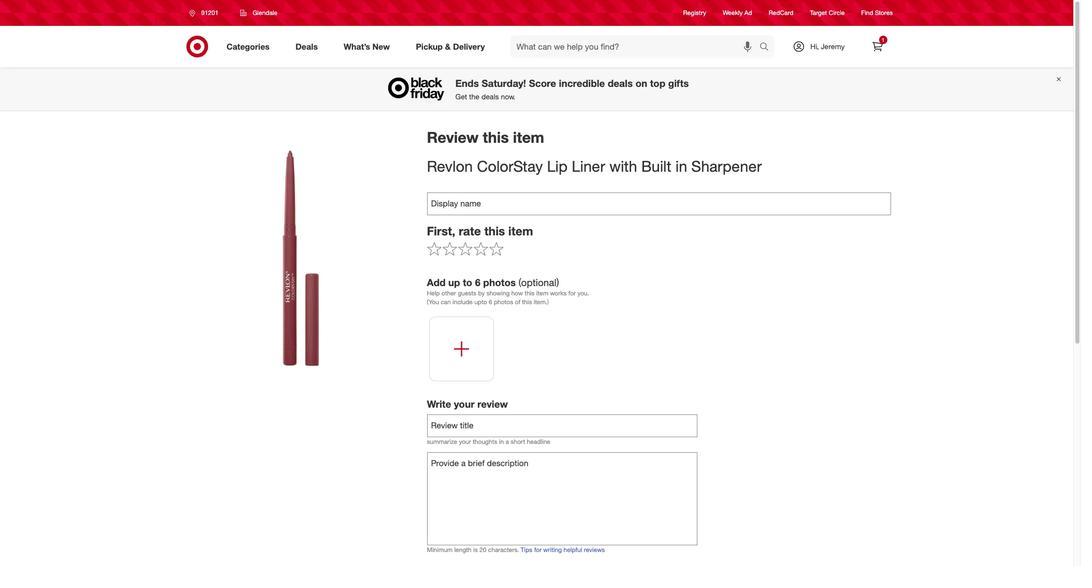 Task type: vqa. For each thing, say whether or not it's contained in the screenshot.
topmost input,
no



Task type: describe. For each thing, give the bounding box(es) containing it.
find
[[862, 9, 873, 17]]

revlon colorstay lip liner with built in sharpener
[[427, 157, 762, 176]]

is
[[473, 546, 478, 554]]

this right "how"
[[525, 289, 535, 297]]

1 link
[[866, 35, 889, 58]]

1 horizontal spatial 6
[[489, 298, 492, 306]]

1
[[882, 37, 885, 43]]

your for summarize
[[459, 438, 471, 446]]

pickup & delivery link
[[407, 35, 498, 58]]

tips
[[521, 546, 533, 554]]

incredible
[[559, 77, 605, 89]]

registry
[[683, 9, 706, 17]]

this up "colorstay"
[[483, 128, 509, 147]]

top
[[650, 77, 666, 89]]

target circle link
[[810, 9, 845, 17]]

1 vertical spatial item
[[508, 223, 533, 238]]

ends saturday! score incredible deals on top gifts get the deals now.
[[455, 77, 689, 101]]

summarize your thoughts in a short headline
[[427, 438, 550, 446]]

first,
[[427, 223, 455, 238]]

20
[[480, 546, 487, 554]]

gifts
[[668, 77, 689, 89]]

(optional)
[[519, 277, 559, 289]]

other
[[442, 289, 456, 297]]

upto
[[474, 298, 487, 306]]

help
[[427, 289, 440, 297]]

up
[[448, 277, 460, 289]]

1 vertical spatial photos
[[494, 298, 513, 306]]

tips for writing helpful reviews button
[[521, 546, 605, 555]]

weekly ad link
[[723, 9, 752, 17]]

target
[[810, 9, 827, 17]]

redcard link
[[769, 9, 794, 17]]

write
[[427, 398, 451, 410]]

saturday!
[[482, 77, 526, 89]]

search button
[[755, 35, 780, 60]]

writing
[[543, 546, 562, 554]]

include
[[453, 298, 473, 306]]

ad
[[745, 9, 752, 17]]

ends
[[455, 77, 479, 89]]

by
[[478, 289, 485, 297]]

91201 button
[[183, 4, 229, 22]]

0 vertical spatial item
[[513, 128, 544, 147]]

glendale button
[[233, 4, 284, 22]]

can
[[441, 298, 451, 306]]

glendale
[[253, 9, 277, 17]]

redcard
[[769, 9, 794, 17]]

a
[[506, 438, 509, 446]]

this right of
[[522, 298, 532, 306]]

find stores
[[862, 9, 893, 17]]

item inside add up to 6 photos (optional) help other guests by showing how this item works for you. (you can include upto 6 photos of this item.)
[[536, 289, 549, 297]]

categories
[[227, 41, 270, 52]]

new
[[373, 41, 390, 52]]

review this item
[[427, 128, 544, 147]]

length
[[454, 546, 472, 554]]

reviews
[[584, 546, 605, 554]]

characters.
[[488, 546, 519, 554]]

rate
[[459, 223, 481, 238]]

0 horizontal spatial deals
[[482, 92, 499, 101]]

helpful
[[564, 546, 582, 554]]



Task type: locate. For each thing, give the bounding box(es) containing it.
in left "a"
[[499, 438, 504, 446]]

this right rate
[[484, 223, 505, 238]]

item up item.)
[[536, 289, 549, 297]]

1 horizontal spatial deals
[[608, 77, 633, 89]]

pickup & delivery
[[416, 41, 485, 52]]

6 right upto
[[489, 298, 492, 306]]

sharpener
[[692, 157, 762, 176]]

in right "built"
[[676, 157, 687, 176]]

score
[[529, 77, 556, 89]]

deals left on
[[608, 77, 633, 89]]

in
[[676, 157, 687, 176], [499, 438, 504, 446]]

1 horizontal spatial for
[[568, 289, 576, 297]]

pickup
[[416, 41, 443, 52]]

0 vertical spatial photos
[[483, 277, 516, 289]]

what's
[[344, 41, 370, 52]]

0 horizontal spatial 6
[[475, 277, 481, 289]]

minimum length is 20 characters. tips for writing helpful reviews
[[427, 546, 605, 554]]

1 vertical spatial in
[[499, 438, 504, 446]]

circle
[[829, 9, 845, 17]]

photos down the showing
[[494, 298, 513, 306]]

your
[[454, 398, 475, 410], [459, 438, 471, 446]]

thoughts
[[473, 438, 497, 446]]

minimum
[[427, 546, 453, 554]]

0 vertical spatial 6
[[475, 277, 481, 289]]

to
[[463, 277, 472, 289]]

(you
[[427, 298, 439, 306]]

1 horizontal spatial in
[[676, 157, 687, 176]]

lip
[[547, 157, 568, 176]]

review
[[477, 398, 508, 410]]

colorstay
[[477, 157, 543, 176]]

1 vertical spatial deals
[[482, 92, 499, 101]]

target circle
[[810, 9, 845, 17]]

with
[[609, 157, 637, 176]]

hi,
[[811, 42, 819, 51]]

What can we help you find? suggestions appear below search field
[[510, 35, 762, 58]]

guests
[[458, 289, 476, 297]]

registry link
[[683, 9, 706, 17]]

item
[[513, 128, 544, 147], [508, 223, 533, 238], [536, 289, 549, 297]]

deals link
[[287, 35, 331, 58]]

6 right to
[[475, 277, 481, 289]]

showing
[[487, 289, 510, 297]]

deals
[[296, 41, 318, 52]]

what's new link
[[335, 35, 403, 58]]

1 vertical spatial for
[[534, 546, 542, 554]]

your for write
[[454, 398, 475, 410]]

for
[[568, 289, 576, 297], [534, 546, 542, 554]]

item up "colorstay"
[[513, 128, 544, 147]]

6
[[475, 277, 481, 289], [489, 298, 492, 306]]

photos up the showing
[[483, 277, 516, 289]]

your right write
[[454, 398, 475, 410]]

first, rate this item
[[427, 223, 533, 238]]

weekly ad
[[723, 9, 752, 17]]

None text field
[[427, 192, 891, 215], [427, 415, 698, 438], [427, 453, 698, 546], [427, 192, 891, 215], [427, 415, 698, 438], [427, 453, 698, 546]]

for inside add up to 6 photos (optional) help other guests by showing how this item works for you. (you can include upto 6 photos of this item.)
[[568, 289, 576, 297]]

0 vertical spatial your
[[454, 398, 475, 410]]

the
[[469, 92, 480, 101]]

0 horizontal spatial for
[[534, 546, 542, 554]]

of
[[515, 298, 520, 306]]

built
[[641, 157, 672, 176]]

works
[[550, 289, 567, 297]]

deals right the the
[[482, 92, 499, 101]]

for left you. at the right
[[568, 289, 576, 297]]

1 vertical spatial 6
[[489, 298, 492, 306]]

now.
[[501, 92, 516, 101]]

on
[[636, 77, 647, 89]]

how
[[511, 289, 523, 297]]

&
[[445, 41, 451, 52]]

photos
[[483, 277, 516, 289], [494, 298, 513, 306]]

0 vertical spatial in
[[676, 157, 687, 176]]

0 vertical spatial for
[[568, 289, 576, 297]]

you.
[[578, 289, 589, 297]]

item.)
[[534, 298, 549, 306]]

short
[[511, 438, 525, 446]]

deals
[[608, 77, 633, 89], [482, 92, 499, 101]]

weekly
[[723, 9, 743, 17]]

delivery
[[453, 41, 485, 52]]

stores
[[875, 9, 893, 17]]

hi, jeremy
[[811, 42, 845, 51]]

write your review
[[427, 398, 508, 410]]

this
[[483, 128, 509, 147], [484, 223, 505, 238], [525, 289, 535, 297], [522, 298, 532, 306]]

0 horizontal spatial in
[[499, 438, 504, 446]]

0 vertical spatial deals
[[608, 77, 633, 89]]

item right rate
[[508, 223, 533, 238]]

revlon
[[427, 157, 473, 176]]

what's new
[[344, 41, 390, 52]]

find stores link
[[862, 9, 893, 17]]

headline
[[527, 438, 550, 446]]

categories link
[[218, 35, 283, 58]]

91201
[[201, 9, 218, 17]]

get
[[455, 92, 467, 101]]

search
[[755, 42, 780, 53]]

1 vertical spatial your
[[459, 438, 471, 446]]

2 vertical spatial item
[[536, 289, 549, 297]]

liner
[[572, 157, 605, 176]]

jeremy
[[821, 42, 845, 51]]

summarize
[[427, 438, 457, 446]]

for right tips
[[534, 546, 542, 554]]

add
[[427, 277, 446, 289]]

add up to 6 photos (optional) help other guests by showing how this item works for you. (you can include upto 6 photos of this item.)
[[427, 277, 589, 306]]

review
[[427, 128, 479, 147]]

your left "thoughts"
[[459, 438, 471, 446]]



